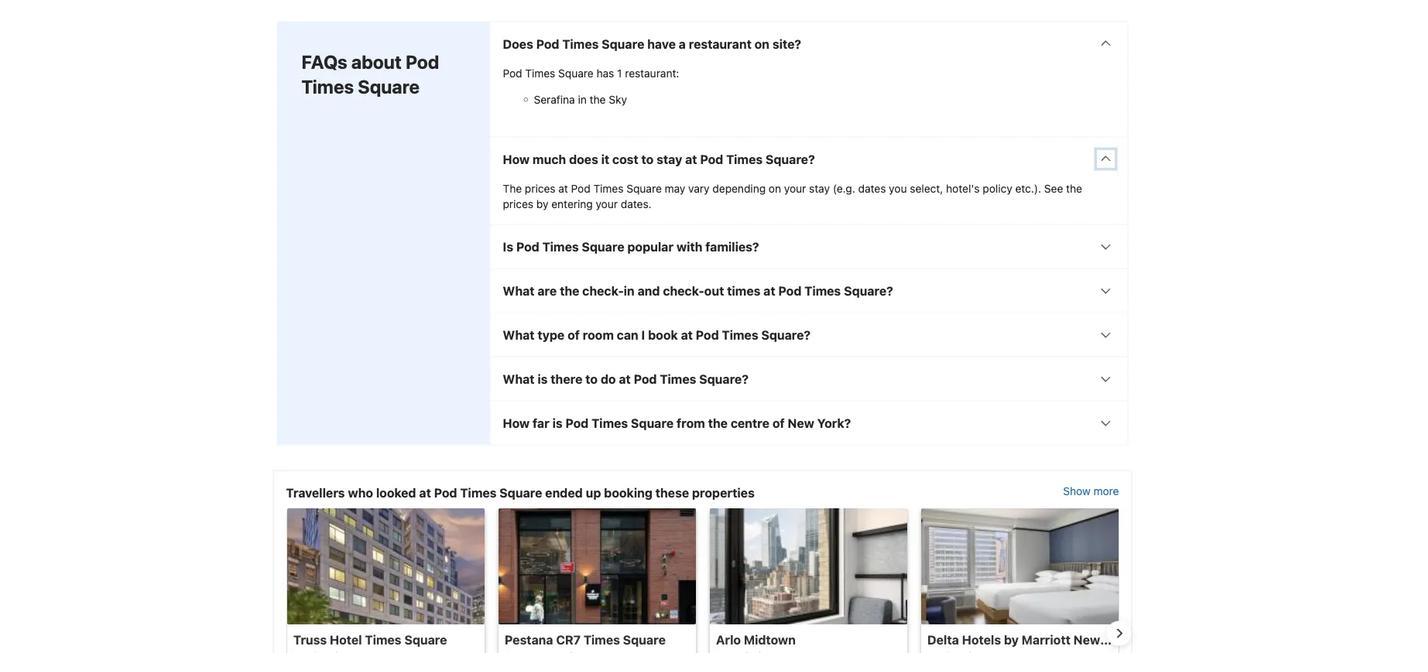 Task type: describe. For each thing, give the bounding box(es) containing it.
show
[[1063, 485, 1091, 498]]

how far is pod times square from the centre of new york?
[[503, 416, 851, 431]]

faqs about pod times square
[[302, 51, 439, 97]]

serafina in the sky
[[534, 93, 627, 106]]

is pod times square popular with families? button
[[490, 225, 1128, 269]]

stay inside the prices at pod times square may vary depending on your stay (e.g. dates you select, hotel's policy etc.). see the prices by entering your dates.
[[809, 182, 830, 195]]

times inside truss hotel times square link
[[365, 633, 401, 648]]

hotels
[[962, 633, 1001, 648]]

accordion control element
[[490, 22, 1128, 446]]

popular
[[627, 239, 674, 254]]

on inside 'dropdown button'
[[755, 37, 770, 51]]

how far is pod times square from the centre of new york? button
[[490, 402, 1128, 445]]

times inside the prices at pod times square may vary depending on your stay (e.g. dates you select, hotel's policy etc.). see the prices by entering your dates.
[[593, 182, 624, 195]]

families?
[[706, 239, 759, 254]]

stay inside dropdown button
[[657, 152, 682, 167]]

0 vertical spatial prices
[[525, 182, 556, 195]]

times inside what is there to do at pod times square? dropdown button
[[660, 372, 696, 387]]

out
[[704, 284, 724, 298]]

show more link
[[1063, 484, 1119, 502]]

cr7
[[556, 633, 580, 648]]

there
[[551, 372, 583, 387]]

travellers
[[286, 486, 345, 500]]

what type of room can i book at pod times square?
[[503, 328, 811, 342]]

entering
[[551, 198, 593, 210]]

square inside the prices at pod times square may vary depending on your stay (e.g. dates you select, hotel's policy etc.). see the prices by entering your dates.
[[627, 182, 662, 195]]

pod inside faqs about pod times square
[[406, 51, 439, 73]]

and
[[638, 284, 660, 298]]

sky
[[609, 93, 627, 106]]

about
[[351, 51, 402, 73]]

times
[[727, 284, 761, 298]]

1 vertical spatial of
[[773, 416, 785, 431]]

the inside how far is pod times square from the centre of new york? dropdown button
[[708, 416, 728, 431]]

show more
[[1063, 485, 1119, 498]]

has
[[597, 67, 614, 80]]

pod inside dropdown button
[[634, 372, 657, 387]]

square inside 'dropdown button'
[[602, 37, 644, 51]]

what is there to do at pod times square?
[[503, 372, 749, 387]]

what type of room can i book at pod times square? button
[[490, 313, 1128, 357]]

the inside the prices at pod times square may vary depending on your stay (e.g. dates you select, hotel's policy etc.). see the prices by entering your dates.
[[1066, 182, 1082, 195]]

policy
[[983, 182, 1012, 195]]

properties
[[692, 486, 755, 500]]

does pod times square have a restaurant on site?
[[503, 37, 801, 51]]

hotel's
[[946, 182, 980, 195]]

faqs
[[302, 51, 347, 73]]

by inside delta hotels by marriott new york times square link
[[1004, 633, 1018, 648]]

is
[[503, 239, 513, 254]]

arlo midtown link
[[710, 509, 907, 653]]

delta hotels by marriott new york times square
[[927, 633, 1215, 648]]

serafina
[[534, 93, 575, 106]]

pod times square has 1 restaurant:
[[503, 67, 679, 80]]

times inside delta hotels by marriott new york times square link
[[1133, 633, 1169, 648]]

pod inside the prices at pod times square may vary depending on your stay (e.g. dates you select, hotel's policy etc.). see the prices by entering your dates.
[[571, 182, 591, 195]]

up
[[586, 486, 601, 500]]

have
[[647, 37, 676, 51]]

what for what is there to do at pod times square?
[[503, 372, 535, 387]]

times inside how far is pod times square from the centre of new york? dropdown button
[[592, 416, 628, 431]]

it
[[601, 152, 609, 167]]

does
[[569, 152, 598, 167]]

is pod times square popular with families?
[[503, 239, 759, 254]]

on inside the prices at pod times square may vary depending on your stay (e.g. dates you select, hotel's policy etc.). see the prices by entering your dates.
[[769, 182, 781, 195]]

the left sky
[[590, 93, 606, 106]]

times inside faqs about pod times square
[[302, 76, 354, 97]]

do
[[601, 372, 616, 387]]

marriott
[[1021, 633, 1070, 648]]

are
[[538, 284, 557, 298]]

to inside what is there to do at pod times square? dropdown button
[[585, 372, 598, 387]]

to inside 'how much does it cost to stay at pod times square?' dropdown button
[[641, 152, 654, 167]]

ended
[[545, 486, 583, 500]]

region containing truss hotel times square
[[274, 509, 1215, 653]]

2 check- from the left
[[663, 284, 704, 298]]

1
[[617, 67, 622, 80]]

square inside faqs about pod times square
[[358, 76, 420, 97]]

how much does it cost to stay at pod times square? button
[[490, 138, 1128, 181]]

centre
[[731, 416, 770, 431]]

from
[[677, 416, 705, 431]]

who
[[348, 486, 373, 500]]

pestana cr7 times square
[[504, 633, 665, 648]]

i
[[641, 328, 645, 342]]

times inside pestana cr7 times square link
[[583, 633, 620, 648]]

times inside does pod times square have a restaurant on site? 'dropdown button'
[[562, 37, 599, 51]]

vary
[[688, 182, 710, 195]]

much
[[533, 152, 566, 167]]

1 horizontal spatial your
[[784, 182, 806, 195]]

cost
[[612, 152, 639, 167]]



Task type: locate. For each thing, give the bounding box(es) containing it.
0 vertical spatial your
[[784, 182, 806, 195]]

1 vertical spatial your
[[596, 198, 618, 210]]

pod right the times at the top right of the page
[[778, 284, 802, 298]]

arlo midtown
[[716, 633, 795, 648]]

0 vertical spatial stay
[[657, 152, 682, 167]]

arlo
[[716, 633, 741, 648]]

pestana
[[504, 633, 553, 648]]

1 horizontal spatial is
[[552, 416, 563, 431]]

what are the check-in and check-out times at pod times square? button
[[490, 269, 1128, 313]]

1 vertical spatial on
[[769, 182, 781, 195]]

see
[[1044, 182, 1063, 195]]

what left type
[[503, 328, 535, 342]]

times inside is pod times square popular with families? dropdown button
[[542, 239, 579, 254]]

new left "york"
[[1073, 633, 1100, 648]]

times inside what are the check-in and check-out times at pod times square? dropdown button
[[805, 284, 841, 298]]

1 vertical spatial to
[[585, 372, 598, 387]]

by
[[536, 198, 549, 210], [1004, 633, 1018, 648]]

new inside delta hotels by marriott new york times square link
[[1073, 633, 1100, 648]]

may
[[665, 182, 686, 195]]

at up the vary
[[685, 152, 697, 167]]

square? up the prices at pod times square may vary depending on your stay (e.g. dates you select, hotel's policy etc.). see the prices by entering your dates.
[[766, 152, 815, 167]]

0 horizontal spatial to
[[585, 372, 598, 387]]

the
[[503, 182, 522, 195]]

in inside dropdown button
[[624, 284, 635, 298]]

the
[[590, 93, 606, 106], [1066, 182, 1082, 195], [560, 284, 579, 298], [708, 416, 728, 431]]

etc.).
[[1015, 182, 1041, 195]]

the right see
[[1066, 182, 1082, 195]]

times
[[562, 37, 599, 51], [525, 67, 555, 80], [302, 76, 354, 97], [726, 152, 763, 167], [593, 182, 624, 195], [542, 239, 579, 254], [805, 284, 841, 298], [722, 328, 758, 342], [660, 372, 696, 387], [592, 416, 628, 431], [460, 486, 497, 500], [365, 633, 401, 648], [583, 633, 620, 648], [1133, 633, 1169, 648]]

in left and
[[624, 284, 635, 298]]

0 horizontal spatial by
[[536, 198, 549, 210]]

midtown
[[744, 633, 795, 648]]

1 horizontal spatial new
[[1073, 633, 1100, 648]]

square? down is pod times square popular with families? dropdown button
[[844, 284, 893, 298]]

region
[[274, 509, 1215, 653]]

1 vertical spatial prices
[[503, 198, 534, 210]]

your left the dates.
[[596, 198, 618, 210]]

1 horizontal spatial stay
[[809, 182, 830, 195]]

check- up 'room'
[[582, 284, 624, 298]]

1 vertical spatial how
[[503, 416, 530, 431]]

how up the
[[503, 152, 530, 167]]

of right centre
[[773, 416, 785, 431]]

new
[[788, 416, 814, 431], [1073, 633, 1100, 648]]

dates
[[858, 182, 886, 195]]

square? down what are the check-in and check-out times at pod times square? dropdown button
[[761, 328, 811, 342]]

1 horizontal spatial check-
[[663, 284, 704, 298]]

new inside how far is pod times square from the centre of new york? dropdown button
[[788, 416, 814, 431]]

restaurant:
[[625, 67, 679, 80]]

1 vertical spatial in
[[624, 284, 635, 298]]

0 vertical spatial by
[[536, 198, 549, 210]]

does pod times square have a restaurant on site? button
[[490, 22, 1128, 66]]

restaurant
[[689, 37, 752, 51]]

1 how from the top
[[503, 152, 530, 167]]

to left do
[[585, 372, 598, 387]]

york?
[[817, 416, 851, 431]]

travellers who looked at pod times square ended up booking these properties
[[286, 486, 755, 500]]

of
[[568, 328, 580, 342], [773, 416, 785, 431]]

0 horizontal spatial of
[[568, 328, 580, 342]]

what for what are the check-in and check-out times at pod times square?
[[503, 284, 535, 298]]

delta
[[927, 633, 959, 648]]

the inside what are the check-in and check-out times at pod times square? dropdown button
[[560, 284, 579, 298]]

stay left (e.g.
[[809, 182, 830, 195]]

on
[[755, 37, 770, 51], [769, 182, 781, 195]]

hotel
[[329, 633, 362, 648]]

to right the cost
[[641, 152, 654, 167]]

0 vertical spatial in
[[578, 93, 587, 106]]

prices right the
[[525, 182, 556, 195]]

square?
[[766, 152, 815, 167], [844, 284, 893, 298], [761, 328, 811, 342], [699, 372, 749, 387]]

how for how far is pod times square from the centre of new york?
[[503, 416, 530, 431]]

0 horizontal spatial is
[[538, 372, 548, 387]]

pod right is
[[516, 239, 539, 254]]

in
[[578, 93, 587, 106], [624, 284, 635, 298]]

prices
[[525, 182, 556, 195], [503, 198, 534, 210]]

0 vertical spatial on
[[755, 37, 770, 51]]

by right hotels
[[1004, 633, 1018, 648]]

select,
[[910, 182, 943, 195]]

of right type
[[568, 328, 580, 342]]

0 vertical spatial how
[[503, 152, 530, 167]]

square? up centre
[[699, 372, 749, 387]]

pod right about
[[406, 51, 439, 73]]

the right are
[[560, 284, 579, 298]]

what
[[503, 284, 535, 298], [503, 328, 535, 342], [503, 372, 535, 387]]

room
[[583, 328, 614, 342]]

more
[[1094, 485, 1119, 498]]

1 vertical spatial what
[[503, 328, 535, 342]]

pod right do
[[634, 372, 657, 387]]

pod right does
[[536, 37, 559, 51]]

looked
[[376, 486, 416, 500]]

1 vertical spatial by
[[1004, 633, 1018, 648]]

new left "york?"
[[788, 416, 814, 431]]

how for how much does it cost to stay at pod times square?
[[503, 152, 530, 167]]

pod right book
[[696, 328, 719, 342]]

0 horizontal spatial new
[[788, 416, 814, 431]]

1 what from the top
[[503, 284, 535, 298]]

is inside dropdown button
[[552, 416, 563, 431]]

0 horizontal spatial stay
[[657, 152, 682, 167]]

0 horizontal spatial your
[[596, 198, 618, 210]]

truss hotel times square
[[293, 633, 447, 648]]

1 horizontal spatial to
[[641, 152, 654, 167]]

site?
[[773, 37, 801, 51]]

book
[[648, 328, 678, 342]]

can
[[617, 328, 639, 342]]

is
[[538, 372, 548, 387], [552, 416, 563, 431]]

type
[[538, 328, 565, 342]]

pod up entering
[[571, 182, 591, 195]]

truss
[[293, 633, 326, 648]]

by left entering
[[536, 198, 549, 210]]

what inside what is there to do at pod times square? dropdown button
[[503, 372, 535, 387]]

0 vertical spatial is
[[538, 372, 548, 387]]

1 horizontal spatial by
[[1004, 633, 1018, 648]]

stay up may
[[657, 152, 682, 167]]

how left "far"
[[503, 416, 530, 431]]

pod right "far"
[[566, 416, 589, 431]]

what are the check-in and check-out times at pod times square?
[[503, 284, 893, 298]]

times inside what type of room can i book at pod times square? dropdown button
[[722, 328, 758, 342]]

what inside what are the check-in and check-out times at pod times square? dropdown button
[[503, 284, 535, 298]]

what left the there
[[503, 372, 535, 387]]

pod
[[536, 37, 559, 51], [406, 51, 439, 73], [503, 67, 522, 80], [700, 152, 723, 167], [571, 182, 591, 195], [516, 239, 539, 254], [778, 284, 802, 298], [696, 328, 719, 342], [634, 372, 657, 387], [566, 416, 589, 431], [434, 486, 457, 500]]

1 check- from the left
[[582, 284, 624, 298]]

is left the there
[[538, 372, 548, 387]]

pestana cr7 times square link
[[498, 509, 696, 653]]

at right looked
[[419, 486, 431, 500]]

times inside 'how much does it cost to stay at pod times square?' dropdown button
[[726, 152, 763, 167]]

on left site?
[[755, 37, 770, 51]]

pod right looked
[[434, 486, 457, 500]]

0 vertical spatial what
[[503, 284, 535, 298]]

far
[[533, 416, 550, 431]]

2 how from the top
[[503, 416, 530, 431]]

pod down does
[[503, 67, 522, 80]]

at right book
[[681, 328, 693, 342]]

to
[[641, 152, 654, 167], [585, 372, 598, 387]]

1 horizontal spatial in
[[624, 284, 635, 298]]

in down pod times square has 1 restaurant:
[[578, 93, 587, 106]]

1 vertical spatial is
[[552, 416, 563, 431]]

stay
[[657, 152, 682, 167], [809, 182, 830, 195]]

what for what type of room can i book at pod times square?
[[503, 328, 535, 342]]

3 what from the top
[[503, 372, 535, 387]]

2 what from the top
[[503, 328, 535, 342]]

a
[[679, 37, 686, 51]]

dates.
[[621, 198, 652, 210]]

booking
[[604, 486, 653, 500]]

does
[[503, 37, 533, 51]]

at right do
[[619, 372, 631, 387]]

what left are
[[503, 284, 535, 298]]

the right from
[[708, 416, 728, 431]]

delta hotels by marriott new york times square link
[[921, 509, 1215, 653]]

0 vertical spatial new
[[788, 416, 814, 431]]

truss hotel times square link
[[287, 509, 484, 653]]

0 vertical spatial of
[[568, 328, 580, 342]]

check-
[[582, 284, 624, 298], [663, 284, 704, 298]]

these
[[655, 486, 689, 500]]

square? inside dropdown button
[[699, 372, 749, 387]]

at up entering
[[558, 182, 568, 195]]

how much does it cost to stay at pod times square?
[[503, 152, 815, 167]]

at inside the prices at pod times square may vary depending on your stay (e.g. dates you select, hotel's policy etc.). see the prices by entering your dates.
[[558, 182, 568, 195]]

what is there to do at pod times square? button
[[490, 358, 1128, 401]]

0 horizontal spatial check-
[[582, 284, 624, 298]]

the prices at pod times square may vary depending on your stay (e.g. dates you select, hotel's policy etc.). see the prices by entering your dates.
[[503, 182, 1082, 210]]

1 vertical spatial new
[[1073, 633, 1100, 648]]

what inside what type of room can i book at pod times square? dropdown button
[[503, 328, 535, 342]]

square
[[602, 37, 644, 51], [558, 67, 594, 80], [358, 76, 420, 97], [627, 182, 662, 195], [582, 239, 624, 254], [631, 416, 674, 431], [500, 486, 542, 500], [404, 633, 447, 648], [623, 633, 665, 648], [1172, 633, 1215, 648]]

with
[[677, 239, 703, 254]]

1 horizontal spatial of
[[773, 416, 785, 431]]

at inside dropdown button
[[619, 372, 631, 387]]

pod up the vary
[[700, 152, 723, 167]]

depending
[[713, 182, 766, 195]]

your down 'how much does it cost to stay at pod times square?' dropdown button
[[784, 182, 806, 195]]

is right "far"
[[552, 416, 563, 431]]

prices down the
[[503, 198, 534, 210]]

pod inside 'dropdown button'
[[536, 37, 559, 51]]

on right depending
[[769, 182, 781, 195]]

check- right and
[[663, 284, 704, 298]]

york
[[1103, 633, 1130, 648]]

2 vertical spatial what
[[503, 372, 535, 387]]

0 vertical spatial to
[[641, 152, 654, 167]]

you
[[889, 182, 907, 195]]

(e.g.
[[833, 182, 855, 195]]

1 vertical spatial stay
[[809, 182, 830, 195]]

0 horizontal spatial in
[[578, 93, 587, 106]]

is inside dropdown button
[[538, 372, 548, 387]]

at right the times at the top right of the page
[[764, 284, 776, 298]]

by inside the prices at pod times square may vary depending on your stay (e.g. dates you select, hotel's policy etc.). see the prices by entering your dates.
[[536, 198, 549, 210]]



Task type: vqa. For each thing, say whether or not it's contained in the screenshot.
Square in 'The prices at Pod Times Square may vary depending on your stay (e.g. dates you select, hotel's policy etc.). See the prices by entering your dates.'
yes



